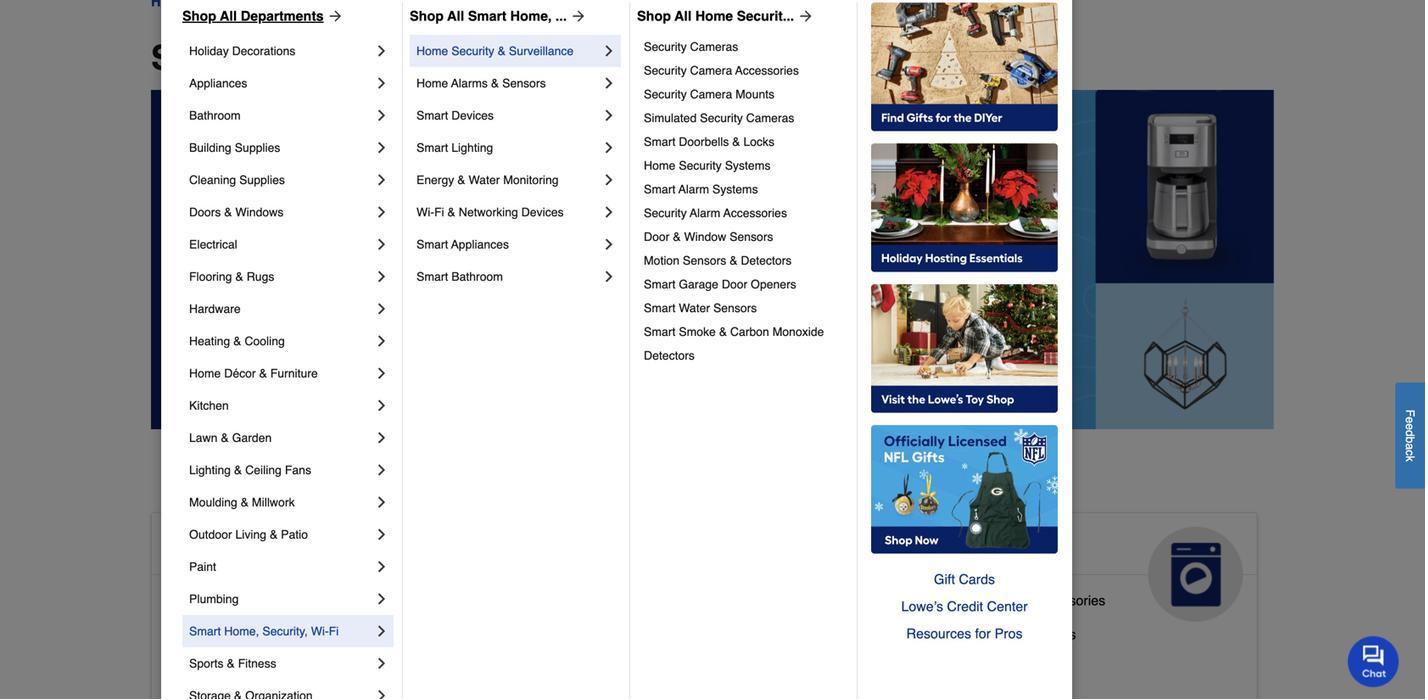 Task type: describe. For each thing, give the bounding box(es) containing it.
wi-fi & networking devices
[[417, 205, 564, 219]]

heating & cooling
[[189, 334, 285, 348]]

living
[[235, 528, 266, 541]]

appliance parts & accessories link
[[921, 589, 1105, 623]]

accessible for accessible home
[[165, 534, 290, 561]]

1 vertical spatial appliances
[[451, 238, 509, 251]]

departments for shop all departments
[[297, 38, 504, 77]]

security down smart alarm systems
[[644, 206, 687, 220]]

0 horizontal spatial cameras
[[690, 40, 738, 53]]

parts
[[985, 592, 1016, 608]]

garden
[[232, 431, 272, 445]]

motion sensors & detectors
[[644, 254, 792, 267]]

motion sensors & detectors link
[[644, 249, 845, 272]]

lawn & garden link
[[189, 422, 373, 454]]

lowe's
[[901, 598, 943, 614]]

& inside animal & pet care
[[629, 534, 646, 561]]

accessible bathroom link
[[165, 589, 293, 623]]

& inside sports & fitness link
[[227, 657, 235, 670]]

flooring & rugs link
[[189, 260, 373, 293]]

chevron right image for sports & fitness
[[373, 655, 390, 672]]

shop all home securit... link
[[637, 6, 815, 26]]

chevron right image for doors & windows
[[373, 204, 390, 221]]

garage
[[679, 277, 718, 291]]

kitchen
[[189, 399, 229, 412]]

1 vertical spatial door
[[722, 277, 748, 291]]

& inside 'home security & surveillance' link
[[498, 44, 506, 58]]

home security systems link
[[644, 154, 845, 177]]

0 horizontal spatial furniture
[[270, 366, 318, 380]]

lowe's credit center
[[901, 598, 1028, 614]]

animal & pet care image
[[770, 527, 865, 622]]

shop for shop all home securit...
[[637, 8, 671, 24]]

smart for smart garage door openers
[[644, 277, 676, 291]]

supplies for building supplies
[[235, 141, 280, 154]]

home security & surveillance link
[[417, 35, 601, 67]]

bedroom
[[234, 626, 289, 642]]

& inside smart doorbells & locks link
[[732, 135, 740, 148]]

building supplies
[[189, 141, 280, 154]]

entry
[[234, 660, 266, 676]]

patio
[[281, 528, 308, 541]]

pet inside animal & pet care
[[653, 534, 690, 561]]

0 vertical spatial wi-
[[417, 205, 434, 219]]

hardware
[[189, 302, 241, 316]]

0 vertical spatial appliances
[[189, 76, 247, 90]]

wine
[[996, 626, 1027, 642]]

smart alarm systems link
[[644, 177, 845, 201]]

camera for accessories
[[690, 64, 732, 77]]

accessories for security alarm accessories
[[723, 206, 787, 220]]

0 vertical spatial bathroom
[[189, 109, 241, 122]]

alarm for security
[[690, 206, 720, 220]]

security up alarms
[[452, 44, 494, 58]]

home security systems
[[644, 159, 771, 172]]

& inside lawn & garden link
[[221, 431, 229, 445]]

lawn & garden
[[189, 431, 272, 445]]

lighting & ceiling fans
[[189, 463, 311, 477]]

...
[[556, 8, 567, 24]]

& inside wi-fi & networking devices link
[[448, 205, 455, 219]]

smart home, security, wi-fi
[[189, 624, 339, 638]]

home décor & furniture
[[189, 366, 318, 380]]

resources for pros
[[906, 626, 1023, 641]]

smart lighting
[[417, 141, 493, 154]]

shop all smart home, ...
[[410, 8, 567, 24]]

sensors inside smart water sensors link
[[713, 301, 757, 315]]

home, inside shop all smart home, ... link
[[510, 8, 552, 24]]

1 vertical spatial wi-
[[311, 624, 329, 638]]

smart for smart bathroom
[[417, 270, 448, 283]]

appliance
[[921, 592, 981, 608]]

detectors inside smart smoke & carbon monoxide detectors
[[644, 349, 695, 362]]

cards
[[959, 571, 995, 587]]

chevron right image for outdoor living & patio
[[373, 526, 390, 543]]

cooling
[[245, 334, 285, 348]]

home inside home security systems 'link'
[[644, 159, 676, 172]]

shop for shop all smart home, ...
[[410, 8, 444, 24]]

lighting inside lighting & ceiling fans link
[[189, 463, 231, 477]]

cleaning
[[189, 173, 236, 187]]

enjoy savings year-round. no matter what you're shopping for, find what you need at a great price. image
[[151, 90, 1274, 429]]

chevron right image for holiday decorations
[[373, 42, 390, 59]]

arrow right image for shop all home securit...
[[794, 8, 815, 25]]

outdoor living & patio
[[189, 528, 308, 541]]

security cameras link
[[644, 35, 845, 59]]

sensors inside door & window sensors link
[[730, 230, 773, 243]]

monoxide
[[773, 325, 824, 338]]

smart water sensors
[[644, 301, 757, 315]]

chat invite button image
[[1348, 635, 1400, 687]]

fitness
[[238, 657, 276, 670]]

lowe's credit center link
[[871, 593, 1058, 620]]

0 vertical spatial fi
[[434, 205, 444, 219]]

shop for shop all departments
[[182, 8, 216, 24]]

moulding
[[189, 495, 237, 509]]

0 horizontal spatial fi
[[329, 624, 339, 638]]

all for home
[[675, 8, 692, 24]]

accessible entry & home
[[165, 660, 319, 676]]

simulated
[[644, 111, 697, 125]]

smart for smart appliances
[[417, 238, 448, 251]]

alarms
[[451, 76, 488, 90]]

shop all departments
[[151, 38, 504, 77]]

security inside "link"
[[644, 64, 687, 77]]

energy & water monitoring
[[417, 173, 559, 187]]

bathroom link
[[189, 99, 373, 131]]

livestock supplies
[[543, 620, 656, 635]]

systems for home security systems
[[725, 159, 771, 172]]

networking
[[459, 205, 518, 219]]

simulated security cameras link
[[644, 106, 845, 130]]

home inside 'home security & surveillance' link
[[417, 44, 448, 58]]

smart lighting link
[[417, 131, 601, 164]]

& inside the heating & cooling link
[[233, 334, 241, 348]]

chevron right image for moulding & millwork
[[373, 494, 390, 511]]

livestock supplies link
[[543, 616, 656, 650]]

home inside home alarms & sensors link
[[417, 76, 448, 90]]

home, inside smart home, security, wi-fi link
[[224, 624, 259, 638]]

flooring
[[189, 270, 232, 283]]

shop all departments link
[[182, 6, 344, 26]]

all for smart
[[447, 8, 464, 24]]

paint link
[[189, 551, 373, 583]]

f
[[1404, 409, 1417, 417]]

doors & windows link
[[189, 196, 373, 228]]

arrow right image for shop all smart home, ...
[[567, 8, 587, 25]]

& inside home décor & furniture link
[[259, 366, 267, 380]]

chevron right image for smart devices
[[601, 107, 618, 124]]

0 vertical spatial devices
[[451, 109, 494, 122]]

chevron right image for hardware
[[373, 300, 390, 317]]

home inside shop all home securit... link
[[695, 8, 733, 24]]

home alarms & sensors link
[[417, 67, 601, 99]]

chevron right image for wi-fi & networking devices
[[601, 204, 618, 221]]

chevron right image for lawn & garden
[[373, 429, 390, 446]]

camera for mounts
[[690, 87, 732, 101]]

& inside moulding & millwork link
[[241, 495, 249, 509]]

sports
[[189, 657, 224, 670]]

c
[[1404, 450, 1417, 456]]

departments for shop all departments
[[241, 8, 324, 24]]

chevron right image for electrical
[[373, 236, 390, 253]]

smart appliances
[[417, 238, 509, 251]]

security camera mounts link
[[644, 82, 845, 106]]

& inside pet beds, houses, & furniture link
[[660, 654, 669, 669]]

accessories for security camera accessories
[[735, 64, 799, 77]]

chevron right image for bathroom
[[373, 107, 390, 124]]

security,
[[262, 624, 308, 638]]

accessible bedroom
[[165, 626, 289, 642]]

0 vertical spatial appliances link
[[189, 67, 373, 99]]

animal & pet care link
[[530, 513, 879, 622]]

accessible for accessible bathroom
[[165, 592, 230, 608]]

gift
[[934, 571, 955, 587]]

resources
[[906, 626, 971, 641]]

2 e from the top
[[1404, 423, 1417, 430]]

carbon
[[730, 325, 769, 338]]

moulding & millwork
[[189, 495, 295, 509]]

heating & cooling link
[[189, 325, 373, 357]]

bathroom for smart bathroom
[[451, 270, 503, 283]]

& inside outdoor living & patio link
[[270, 528, 278, 541]]

door & window sensors
[[644, 230, 773, 243]]



Task type: vqa. For each thing, say whether or not it's contained in the screenshot.
left Store
no



Task type: locate. For each thing, give the bounding box(es) containing it.
& inside lighting & ceiling fans link
[[234, 463, 242, 477]]

chevron right image for appliances
[[373, 75, 390, 92]]

water up networking at the left top of the page
[[469, 173, 500, 187]]

all down shop all departments link
[[245, 38, 287, 77]]

shop up security cameras
[[637, 8, 671, 24]]

& inside home alarms & sensors link
[[491, 76, 499, 90]]

visit the lowe's toy shop. image
[[871, 284, 1058, 413]]

systems for smart alarm systems
[[713, 182, 758, 196]]

& left patio
[[270, 528, 278, 541]]

chevron right image for smart lighting
[[601, 139, 618, 156]]

0 vertical spatial accessories
[[735, 64, 799, 77]]

0 vertical spatial cameras
[[690, 40, 738, 53]]

smart devices
[[417, 109, 494, 122]]

smart for smart doorbells & locks
[[644, 135, 676, 148]]

chevron right image for building supplies
[[373, 139, 390, 156]]

2 horizontal spatial appliances
[[921, 534, 1048, 561]]

e up b
[[1404, 423, 1417, 430]]

departments
[[241, 8, 324, 24], [297, 38, 504, 77]]

electrical
[[189, 238, 237, 251]]

& inside beverage & wine chillers link
[[983, 626, 992, 642]]

smart for smart home, security, wi-fi
[[189, 624, 221, 638]]

appliances up cards
[[921, 534, 1048, 561]]

& right smoke
[[719, 325, 727, 338]]

supplies inside 'link'
[[604, 620, 656, 635]]

1 horizontal spatial devices
[[521, 205, 564, 219]]

accessible bedroom link
[[165, 623, 289, 657]]

1 horizontal spatial lighting
[[451, 141, 493, 154]]

1 horizontal spatial appliances
[[451, 238, 509, 251]]

& up motion
[[673, 230, 681, 243]]

1 vertical spatial bathroom
[[451, 270, 503, 283]]

chevron right image
[[601, 42, 618, 59], [373, 75, 390, 92], [601, 75, 618, 92], [373, 139, 390, 156], [601, 139, 618, 156], [373, 171, 390, 188], [601, 236, 618, 253], [373, 300, 390, 317], [373, 397, 390, 414], [373, 461, 390, 478], [373, 687, 390, 699]]

arrow right image up security cameras link
[[794, 8, 815, 25]]

wi-fi & networking devices link
[[417, 196, 601, 228]]

supplies up cleaning supplies
[[235, 141, 280, 154]]

security
[[644, 40, 687, 53], [452, 44, 494, 58], [644, 64, 687, 77], [644, 87, 687, 101], [700, 111, 743, 125], [679, 159, 722, 172], [644, 206, 687, 220]]

1 vertical spatial furniture
[[672, 654, 727, 669]]

k
[[1404, 456, 1417, 462]]

building supplies link
[[189, 131, 373, 164]]

arrow right image inside shop all departments link
[[324, 8, 344, 25]]

appliances link up chillers
[[908, 513, 1257, 622]]

2 shop from the left
[[410, 8, 444, 24]]

departments up smart devices
[[297, 38, 504, 77]]

appliances down networking at the left top of the page
[[451, 238, 509, 251]]

1 vertical spatial supplies
[[239, 173, 285, 187]]

alarm up window
[[690, 206, 720, 220]]

arrow right image inside shop all home securit... link
[[794, 8, 815, 25]]

accessible inside accessible bedroom link
[[165, 626, 230, 642]]

smart appliances link
[[417, 228, 601, 260]]

chevron right image for smart home, security, wi-fi
[[373, 623, 390, 640]]

1 horizontal spatial arrow right image
[[567, 8, 587, 25]]

2 vertical spatial appliances
[[921, 534, 1048, 561]]

accessories down smart alarm systems link
[[723, 206, 787, 220]]

lighting up energy & water monitoring
[[451, 141, 493, 154]]

kitchen link
[[189, 389, 373, 422]]

e
[[1404, 417, 1417, 423], [1404, 423, 1417, 430]]

0 vertical spatial pet
[[653, 534, 690, 561]]

& left millwork
[[241, 495, 249, 509]]

wi- down energy
[[417, 205, 434, 219]]

sensors down 'home security & surveillance' link
[[502, 76, 546, 90]]

heating
[[189, 334, 230, 348]]

outdoor living & patio link
[[189, 518, 373, 551]]

securit...
[[737, 8, 794, 24]]

fans
[[285, 463, 311, 477]]

doorbells
[[679, 135, 729, 148]]

accessible home link
[[152, 513, 501, 622]]

appliances link down decorations
[[189, 67, 373, 99]]

2 camera from the top
[[690, 87, 732, 101]]

home security & surveillance
[[417, 44, 574, 58]]

pet
[[653, 534, 690, 561], [543, 654, 564, 669]]

1 vertical spatial cameras
[[746, 111, 794, 125]]

accessible for accessible bedroom
[[165, 626, 230, 642]]

camera up simulated security cameras
[[690, 87, 732, 101]]

cameras up security camera accessories
[[690, 40, 738, 53]]

smart inside smart smoke & carbon monoxide detectors
[[644, 325, 676, 338]]

accessories up chillers
[[1033, 592, 1105, 608]]

& inside doors & windows link
[[224, 205, 232, 219]]

chevron right image for heating & cooling
[[373, 333, 390, 350]]

1 horizontal spatial cameras
[[746, 111, 794, 125]]

appliances link
[[189, 67, 373, 99], [908, 513, 1257, 622]]

chevron right image for smart appliances
[[601, 236, 618, 253]]

wi- right security,
[[311, 624, 329, 638]]

& inside motion sensors & detectors link
[[730, 254, 738, 267]]

bathroom for accessible bathroom
[[234, 592, 293, 608]]

chevron right image for kitchen
[[373, 397, 390, 414]]

2 vertical spatial accessories
[[1033, 592, 1105, 608]]

& up home alarms & sensors link
[[498, 44, 506, 58]]

fi down energy
[[434, 205, 444, 219]]

security camera mounts
[[644, 87, 775, 101]]

rugs
[[247, 270, 274, 283]]

1 vertical spatial home,
[[224, 624, 259, 638]]

locks
[[744, 135, 775, 148]]

& left ceiling on the left bottom of the page
[[234, 463, 242, 477]]

1 horizontal spatial pet
[[653, 534, 690, 561]]

chevron right image for home décor & furniture
[[373, 365, 390, 382]]

home décor & furniture link
[[189, 357, 373, 389]]

supplies for cleaning supplies
[[239, 173, 285, 187]]

1 horizontal spatial fi
[[434, 205, 444, 219]]

0 horizontal spatial shop
[[182, 8, 216, 24]]

& left rugs at the top of the page
[[235, 270, 243, 283]]

shop
[[151, 38, 236, 77]]

systems down smart doorbells & locks link
[[725, 159, 771, 172]]

3 shop from the left
[[637, 8, 671, 24]]

1 vertical spatial appliances link
[[908, 513, 1257, 622]]

d
[[1404, 430, 1417, 436]]

& inside energy & water monitoring link
[[457, 173, 465, 187]]

supplies for livestock supplies
[[604, 620, 656, 635]]

all for departments
[[220, 8, 237, 24]]

1 vertical spatial systems
[[713, 182, 758, 196]]

accessible home
[[165, 534, 362, 561]]

officially licensed n f l gifts. shop now. image
[[871, 425, 1058, 554]]

lighting inside smart lighting link
[[451, 141, 493, 154]]

appliances down holiday
[[189, 76, 247, 90]]

smart bathroom link
[[417, 260, 601, 293]]

beverage
[[921, 626, 980, 642]]

1 horizontal spatial wi-
[[417, 205, 434, 219]]

0 horizontal spatial door
[[644, 230, 670, 243]]

outdoor
[[189, 528, 232, 541]]

home inside accessible entry & home link
[[282, 660, 319, 676]]

1 vertical spatial alarm
[[690, 206, 720, 220]]

camera up security camera mounts in the top of the page
[[690, 64, 732, 77]]

0 horizontal spatial home,
[[224, 624, 259, 638]]

smart doorbells & locks
[[644, 135, 775, 148]]

& inside door & window sensors link
[[673, 230, 681, 243]]

0 vertical spatial alarm
[[679, 182, 709, 196]]

smart water sensors link
[[644, 296, 845, 320]]

chevron right image for smart bathroom
[[601, 268, 618, 285]]

1 horizontal spatial shop
[[410, 8, 444, 24]]

all up holiday decorations
[[220, 8, 237, 24]]

4 accessible from the top
[[165, 660, 230, 676]]

sensors inside home alarms & sensors link
[[502, 76, 546, 90]]

chevron right image for plumbing
[[373, 590, 390, 607]]

home, down accessible bathroom link at bottom left
[[224, 624, 259, 638]]

lighting up moulding
[[189, 463, 231, 477]]

smart for smart lighting
[[417, 141, 448, 154]]

1 vertical spatial devices
[[521, 205, 564, 219]]

wi-
[[417, 205, 434, 219], [311, 624, 329, 638]]

chevron right image for energy & water monitoring
[[601, 171, 618, 188]]

& down door & window sensors link
[[730, 254, 738, 267]]

& right doors
[[224, 205, 232, 219]]

security inside 'link'
[[679, 159, 722, 172]]

1 camera from the top
[[690, 64, 732, 77]]

accessible for accessible entry & home
[[165, 660, 230, 676]]

openers
[[751, 277, 796, 291]]

find gifts for the diyer. image
[[871, 3, 1058, 131]]

detectors inside motion sensors & detectors link
[[741, 254, 792, 267]]

0 horizontal spatial arrow right image
[[324, 8, 344, 25]]

decorations
[[232, 44, 295, 58]]

3 accessible from the top
[[165, 626, 230, 642]]

accessible inside accessible home link
[[165, 534, 290, 561]]

accessible
[[165, 534, 290, 561], [165, 592, 230, 608], [165, 626, 230, 642], [165, 660, 230, 676]]

shop up home security & surveillance
[[410, 8, 444, 24]]

0 vertical spatial supplies
[[235, 141, 280, 154]]

systems down home security systems 'link'
[[713, 182, 758, 196]]

smart for smart alarm systems
[[644, 182, 676, 196]]

1 horizontal spatial detectors
[[741, 254, 792, 267]]

security up smart alarm systems
[[679, 159, 722, 172]]

sensors up motion sensors & detectors link
[[730, 230, 773, 243]]

1 vertical spatial camera
[[690, 87, 732, 101]]

accessories
[[735, 64, 799, 77], [723, 206, 787, 220], [1033, 592, 1105, 608]]

1 vertical spatial departments
[[297, 38, 504, 77]]

supplies up houses,
[[604, 620, 656, 635]]

0 vertical spatial furniture
[[270, 366, 318, 380]]

e up d
[[1404, 417, 1417, 423]]

& right lawn
[[221, 431, 229, 445]]

1 vertical spatial pet
[[543, 654, 564, 669]]

houses,
[[606, 654, 656, 669]]

chevron right image
[[373, 42, 390, 59], [373, 107, 390, 124], [601, 107, 618, 124], [601, 171, 618, 188], [373, 204, 390, 221], [601, 204, 618, 221], [373, 236, 390, 253], [373, 268, 390, 285], [601, 268, 618, 285], [373, 333, 390, 350], [373, 365, 390, 382], [373, 429, 390, 446], [373, 494, 390, 511], [373, 526, 390, 543], [373, 558, 390, 575], [373, 590, 390, 607], [373, 623, 390, 640], [373, 655, 390, 672]]

security down security cameras
[[644, 64, 687, 77]]

0 vertical spatial camera
[[690, 64, 732, 77]]

cleaning supplies link
[[189, 164, 373, 196]]

1 vertical spatial lighting
[[189, 463, 231, 477]]

smart
[[468, 8, 507, 24], [417, 109, 448, 122], [644, 135, 676, 148], [417, 141, 448, 154], [644, 182, 676, 196], [417, 238, 448, 251], [417, 270, 448, 283], [644, 277, 676, 291], [644, 301, 676, 315], [644, 325, 676, 338], [189, 624, 221, 638]]

cameras up locks
[[746, 111, 794, 125]]

alarm down 'home security systems'
[[679, 182, 709, 196]]

electrical link
[[189, 228, 373, 260]]

simulated security cameras
[[644, 111, 794, 125]]

holiday hosting essentials. image
[[871, 143, 1058, 272]]

& left pros
[[983, 626, 992, 642]]

care
[[543, 561, 596, 588]]

door up smart water sensors link on the top of page
[[722, 277, 748, 291]]

all up security cameras
[[675, 8, 692, 24]]

0 vertical spatial home,
[[510, 8, 552, 24]]

holiday decorations link
[[189, 35, 373, 67]]

chevron right image for flooring & rugs
[[373, 268, 390, 285]]

& right décor at the left of page
[[259, 366, 267, 380]]

holiday
[[189, 44, 229, 58]]

sensors down smart garage door openers link
[[713, 301, 757, 315]]

beverage & wine chillers link
[[921, 623, 1076, 657]]

arrow right image up shop all departments
[[324, 8, 344, 25]]

water up smoke
[[679, 301, 710, 315]]

appliances image
[[1148, 527, 1243, 622]]

1 vertical spatial water
[[679, 301, 710, 315]]

home
[[695, 8, 733, 24], [417, 44, 448, 58], [417, 76, 448, 90], [644, 159, 676, 172], [189, 366, 221, 380], [296, 534, 362, 561], [282, 660, 319, 676]]

& inside flooring & rugs link
[[235, 270, 243, 283]]

2 arrow right image from the left
[[567, 8, 587, 25]]

0 horizontal spatial appliances link
[[189, 67, 373, 99]]

& left cooling
[[233, 334, 241, 348]]

monitoring
[[503, 173, 559, 187]]

energy & water monitoring link
[[417, 164, 601, 196]]

departments up holiday decorations link
[[241, 8, 324, 24]]

1 shop from the left
[[182, 8, 216, 24]]

shop all departments
[[182, 8, 324, 24]]

smart smoke & carbon monoxide detectors link
[[644, 320, 845, 367]]

f e e d b a c k
[[1404, 409, 1417, 462]]

shop all home securit...
[[637, 8, 794, 24]]

chevron right image for cleaning supplies
[[373, 171, 390, 188]]

beverage & wine chillers
[[921, 626, 1076, 642]]

1 accessible from the top
[[165, 534, 290, 561]]

3 arrow right image from the left
[[794, 8, 815, 25]]

furniture right houses,
[[672, 654, 727, 669]]

& right parts
[[1020, 592, 1029, 608]]

0 horizontal spatial appliances
[[189, 76, 247, 90]]

door & window sensors link
[[644, 225, 845, 249]]

& down accessible bedroom link
[[227, 657, 235, 670]]

chevron right image for home security & surveillance
[[601, 42, 618, 59]]

security up 'simulated'
[[644, 87, 687, 101]]

accessories up mounts
[[735, 64, 799, 77]]

1 horizontal spatial door
[[722, 277, 748, 291]]

0 vertical spatial systems
[[725, 159, 771, 172]]

bathroom up building on the top of page
[[189, 109, 241, 122]]

1 arrow right image from the left
[[324, 8, 344, 25]]

smart home, security, wi-fi link
[[189, 615, 373, 647]]

alarm for smart
[[679, 182, 709, 196]]

chevron right image for paint
[[373, 558, 390, 575]]

doors & windows
[[189, 205, 284, 219]]

sensors down window
[[683, 254, 726, 267]]

doors
[[189, 205, 221, 219]]

for
[[975, 626, 991, 641]]

0 horizontal spatial wi-
[[311, 624, 329, 638]]

1 horizontal spatial home,
[[510, 8, 552, 24]]

security down 'shop all home securit...'
[[644, 40, 687, 53]]

all
[[220, 8, 237, 24], [447, 8, 464, 24], [675, 8, 692, 24], [245, 38, 287, 77]]

0 horizontal spatial pet
[[543, 654, 564, 669]]

detectors down smoke
[[644, 349, 695, 362]]

& up "smart appliances"
[[448, 205, 455, 219]]

resources for pros link
[[871, 620, 1058, 647]]

chevron right image for lighting & ceiling fans
[[373, 461, 390, 478]]

home inside accessible home link
[[296, 534, 362, 561]]

devices down monitoring
[[521, 205, 564, 219]]

& right animal
[[629, 534, 646, 561]]

appliances
[[189, 76, 247, 90], [451, 238, 509, 251], [921, 534, 1048, 561]]

all up home security & surveillance
[[447, 8, 464, 24]]

devices down alarms
[[451, 109, 494, 122]]

supplies up windows
[[239, 173, 285, 187]]

chevron right image for home alarms & sensors
[[601, 75, 618, 92]]

1 vertical spatial fi
[[329, 624, 339, 638]]

smart for smart devices
[[417, 109, 448, 122]]

paint
[[189, 560, 216, 573]]

arrow right image up surveillance
[[567, 8, 587, 25]]

1 horizontal spatial appliances link
[[908, 513, 1257, 622]]

décor
[[224, 366, 256, 380]]

& left locks
[[732, 135, 740, 148]]

1 vertical spatial detectors
[[644, 349, 695, 362]]

door up motion
[[644, 230, 670, 243]]

holiday decorations
[[189, 44, 295, 58]]

2 vertical spatial bathroom
[[234, 592, 293, 608]]

arrow right image for shop all departments
[[324, 8, 344, 25]]

1 horizontal spatial water
[[679, 301, 710, 315]]

& right energy
[[457, 173, 465, 187]]

smart devices link
[[417, 99, 601, 131]]

arrow right image inside shop all smart home, ... link
[[567, 8, 587, 25]]

home,
[[510, 8, 552, 24], [224, 624, 259, 638]]

accessories inside 'link'
[[1033, 592, 1105, 608]]

camera inside "link"
[[690, 64, 732, 77]]

0 vertical spatial departments
[[241, 8, 324, 24]]

& inside accessible entry & home link
[[270, 660, 279, 676]]

1 e from the top
[[1404, 417, 1417, 423]]

arrow right image
[[324, 8, 344, 25], [567, 8, 587, 25], [794, 8, 815, 25]]

& right houses,
[[660, 654, 669, 669]]

flooring & rugs
[[189, 270, 274, 283]]

cleaning supplies
[[189, 173, 285, 187]]

0 horizontal spatial water
[[469, 173, 500, 187]]

& inside smart smoke & carbon monoxide detectors
[[719, 325, 727, 338]]

smart for smart smoke & carbon monoxide detectors
[[644, 325, 676, 338]]

fi right security,
[[329, 624, 339, 638]]

furniture down the heating & cooling link
[[270, 366, 318, 380]]

0 vertical spatial lighting
[[451, 141, 493, 154]]

accessible home image
[[392, 527, 487, 622]]

home, left ...
[[510, 8, 552, 24]]

lighting & ceiling fans link
[[189, 454, 373, 486]]

1 horizontal spatial furniture
[[672, 654, 727, 669]]

sensors inside motion sensors & detectors link
[[683, 254, 726, 267]]

accessible inside accessible entry & home link
[[165, 660, 230, 676]]

detectors up openers
[[741, 254, 792, 267]]

0 vertical spatial detectors
[[741, 254, 792, 267]]

accessories inside "link"
[[735, 64, 799, 77]]

& inside appliance parts & accessories 'link'
[[1020, 592, 1029, 608]]

home inside home décor & furniture link
[[189, 366, 221, 380]]

& right alarms
[[491, 76, 499, 90]]

& right the entry
[[270, 660, 279, 676]]

0 vertical spatial water
[[469, 173, 500, 187]]

systems inside 'link'
[[725, 159, 771, 172]]

1 vertical spatial accessories
[[723, 206, 787, 220]]

0 vertical spatial door
[[644, 230, 670, 243]]

windows
[[235, 205, 284, 219]]

2 horizontal spatial shop
[[637, 8, 671, 24]]

2 horizontal spatial arrow right image
[[794, 8, 815, 25]]

lighting
[[451, 141, 493, 154], [189, 463, 231, 477]]

0 horizontal spatial devices
[[451, 109, 494, 122]]

appliance parts & accessories
[[921, 592, 1105, 608]]

bathroom down "smart appliances"
[[451, 270, 503, 283]]

home alarms & sensors
[[417, 76, 546, 90]]

pet inside pet beds, houses, & furniture link
[[543, 654, 564, 669]]

plumbing
[[189, 592, 239, 606]]

0 horizontal spatial lighting
[[189, 463, 231, 477]]

sensors
[[502, 76, 546, 90], [730, 230, 773, 243], [683, 254, 726, 267], [713, 301, 757, 315]]

livestock
[[543, 620, 600, 635]]

accessible inside accessible bathroom link
[[165, 592, 230, 608]]

0 horizontal spatial detectors
[[644, 349, 695, 362]]

bathroom up smart home, security, wi-fi
[[234, 592, 293, 608]]

2 accessible from the top
[[165, 592, 230, 608]]

smart for smart water sensors
[[644, 301, 676, 315]]

shop up holiday
[[182, 8, 216, 24]]

security up smart doorbells & locks
[[700, 111, 743, 125]]

2 vertical spatial supplies
[[604, 620, 656, 635]]



